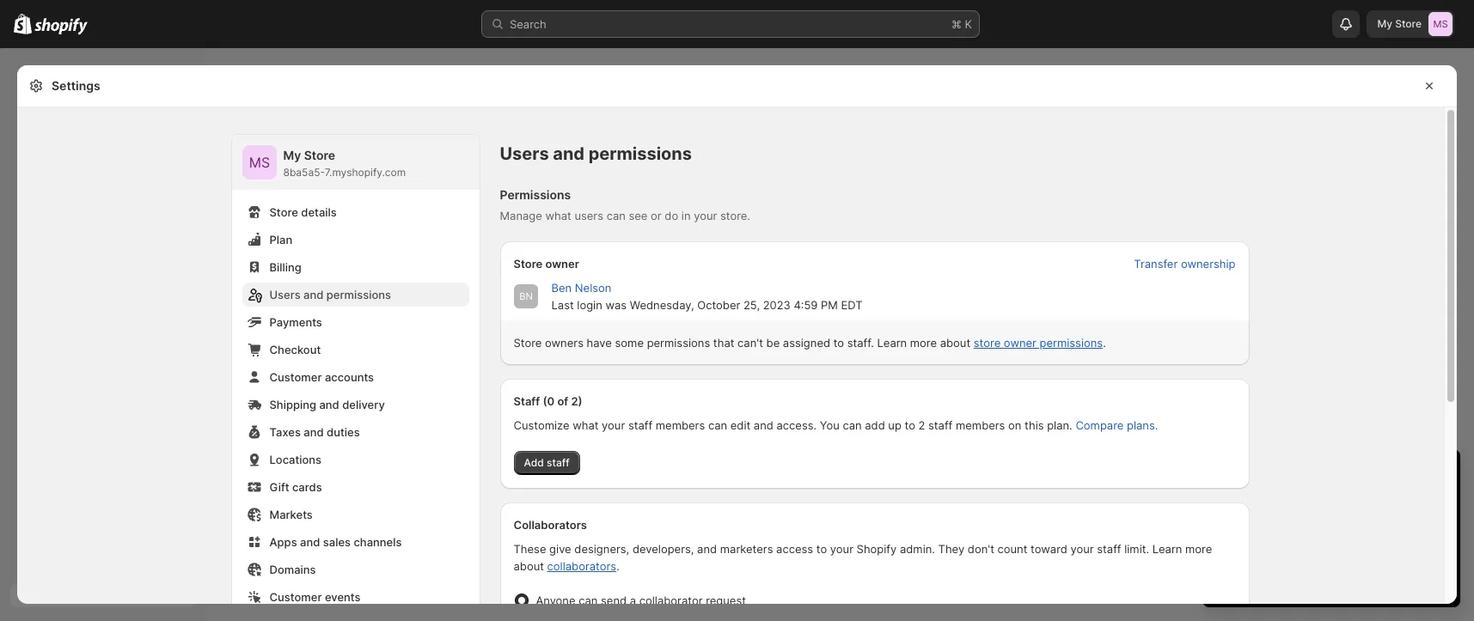 Task type: describe. For each thing, give the bounding box(es) containing it.
markets
[[270, 508, 313, 522]]

2023
[[763, 298, 791, 312]]

on inside the settings dialog
[[1009, 419, 1022, 433]]

limit.
[[1125, 543, 1150, 556]]

months.
[[1392, 541, 1434, 555]]

details
[[301, 206, 337, 219]]

sales
[[323, 536, 351, 549]]

0 vertical spatial about
[[940, 336, 971, 350]]

days
[[1236, 465, 1275, 486]]

my store
[[1378, 17, 1422, 30]]

domains link
[[242, 558, 469, 582]]

plan
[[1266, 524, 1288, 537]]

payments link
[[242, 310, 469, 335]]

plans.
[[1127, 419, 1159, 433]]

was
[[606, 298, 627, 312]]

ben nelson last login was wednesday, october 25, 2023 4:59 pm edt
[[552, 281, 863, 312]]

store inside the "my store 8ba5a5-7.myshopify.com"
[[304, 148, 335, 163]]

taxes and duties link
[[242, 420, 469, 445]]

markets link
[[242, 503, 469, 527]]

in inside 'dropdown button'
[[1311, 465, 1325, 486]]

edit
[[731, 419, 751, 433]]

compare
[[1076, 419, 1124, 433]]

transfer
[[1134, 257, 1178, 271]]

to left staff.
[[834, 336, 845, 350]]

to inside these give designers, developers, and marketers access to your shopify admin. they don't count toward your staff limit. learn more about
[[817, 543, 827, 556]]

learn inside these give designers, developers, and marketers access to your shopify admin. they don't count toward your staff limit. learn more about
[[1153, 543, 1183, 556]]

taxes
[[270, 426, 301, 439]]

1 horizontal spatial users
[[500, 144, 549, 164]]

select
[[1220, 524, 1253, 537]]

store left my store image
[[1396, 17, 1422, 30]]

1 for from the left
[[1220, 541, 1235, 555]]

ben
[[552, 281, 572, 295]]

billing link
[[242, 255, 469, 279]]

apps and sales channels link
[[242, 531, 469, 555]]

permissions
[[500, 187, 571, 202]]

permissions inside shop settings menu element
[[327, 288, 391, 302]]

on inside 3 days left in your trial element
[[1299, 496, 1312, 510]]

store owners have some permissions that can't be assigned to staff. learn more about store owner permissions .
[[514, 336, 1106, 350]]

collaborator
[[640, 594, 703, 608]]

don't
[[968, 543, 995, 556]]

login
[[577, 298, 603, 312]]

give
[[550, 543, 572, 556]]

your
[[1220, 496, 1244, 510]]

access
[[777, 543, 814, 556]]

gift cards
[[270, 481, 322, 494]]

permissions down wednesday,
[[647, 336, 710, 350]]

1 horizontal spatial .
[[1103, 336, 1106, 350]]

trial inside select a plan to extend your shopify trial for just $1/month for your first 3 months.
[[1414, 524, 1434, 537]]

access.
[[777, 419, 817, 433]]

store for store owners have some permissions that can't be assigned to staff. learn more about store owner permissions .
[[514, 336, 542, 350]]

a inside the settings dialog
[[630, 594, 636, 608]]

developers,
[[633, 543, 694, 556]]

manage
[[500, 209, 542, 223]]

0 vertical spatial users and permissions
[[500, 144, 692, 164]]

wednesday,
[[630, 298, 694, 312]]

in inside permissions manage what users can see or do in your store.
[[682, 209, 691, 223]]

search
[[510, 17, 547, 31]]

your inside permissions manage what users can see or do in your store.
[[694, 209, 717, 223]]

shopify image
[[35, 18, 88, 35]]

ms button
[[242, 145, 276, 180]]

to left 2
[[905, 419, 916, 433]]

and inside apps and sales channels link
[[300, 536, 320, 549]]

staff
[[514, 395, 540, 408]]

staff right 'add'
[[547, 457, 570, 470]]

ends
[[1270, 496, 1296, 510]]

add staff link
[[514, 451, 580, 476]]

8ba5a5-
[[283, 166, 325, 179]]

customer accounts
[[270, 371, 374, 384]]

locations link
[[242, 448, 469, 472]]

these
[[514, 543, 546, 556]]

this
[[1025, 419, 1044, 433]]

my store image
[[1429, 12, 1453, 36]]

checkout link
[[242, 338, 469, 362]]

0 horizontal spatial learn
[[878, 336, 907, 350]]

(0
[[543, 395, 555, 408]]

apps and sales channels
[[270, 536, 402, 549]]

do
[[665, 209, 679, 223]]

have
[[587, 336, 612, 350]]

staff right 2
[[929, 419, 953, 433]]

shop settings menu element
[[232, 135, 479, 622]]

designers,
[[575, 543, 630, 556]]

billing
[[270, 261, 302, 274]]

october
[[698, 298, 741, 312]]

permissions manage what users can see or do in your store.
[[500, 187, 751, 223]]

settings dialog
[[17, 65, 1458, 622]]

and up permissions
[[553, 144, 585, 164]]

request
[[706, 594, 746, 608]]

staff inside these give designers, developers, and marketers access to your shopify admin. they don't count toward your staff limit. learn more about
[[1097, 543, 1122, 556]]

collaborators link
[[547, 560, 617, 574]]

anyone can send a collaborator request
[[536, 594, 746, 608]]

settings
[[52, 78, 100, 93]]

these give designers, developers, and marketers access to your shopify admin. they don't count toward your staff limit. learn more about
[[514, 543, 1213, 574]]

gift cards link
[[242, 476, 469, 500]]

ownership
[[1181, 257, 1236, 271]]

be
[[767, 336, 780, 350]]

customize what your staff members can edit and access. you can add up to 2 staff members on this plan. compare plans.
[[514, 419, 1159, 433]]

pm
[[821, 298, 838, 312]]



Task type: locate. For each thing, give the bounding box(es) containing it.
0 vertical spatial a
[[1256, 524, 1263, 537]]

1 vertical spatial learn
[[1153, 543, 1183, 556]]

about inside these give designers, developers, and marketers access to your shopify admin. they don't count toward your staff limit. learn more about
[[514, 560, 544, 574]]

0 horizontal spatial about
[[514, 560, 544, 574]]

trial right your at the right bottom
[[1247, 496, 1267, 510]]

what left users
[[546, 209, 572, 223]]

last
[[552, 298, 574, 312]]

1 horizontal spatial my
[[1378, 17, 1393, 30]]

1 horizontal spatial owner
[[1004, 336, 1037, 350]]

0 vertical spatial what
[[546, 209, 572, 223]]

store up 8ba5a5-
[[304, 148, 335, 163]]

learn right staff.
[[878, 336, 907, 350]]

cards
[[292, 481, 322, 494]]

about down these
[[514, 560, 544, 574]]

marketers
[[720, 543, 773, 556]]

or
[[651, 209, 662, 223]]

apps
[[270, 536, 297, 549]]

your left store.
[[694, 209, 717, 223]]

more inside these give designers, developers, and marketers access to your shopify admin. they don't count toward your staff limit. learn more about
[[1186, 543, 1213, 556]]

users up permissions
[[500, 144, 549, 164]]

1 vertical spatial shopify
[[857, 543, 897, 556]]

0 horizontal spatial trial
[[1247, 496, 1267, 510]]

trial
[[1371, 465, 1401, 486], [1247, 496, 1267, 510], [1414, 524, 1434, 537]]

members
[[656, 419, 705, 433], [956, 419, 1006, 433]]

0 horizontal spatial on
[[1009, 419, 1022, 433]]

staff down some
[[628, 419, 653, 433]]

0 vertical spatial users
[[500, 144, 549, 164]]

anyone
[[536, 594, 576, 608]]

0 vertical spatial more
[[910, 336, 937, 350]]

1 vertical spatial customer
[[270, 591, 322, 605]]

accounts
[[325, 371, 374, 384]]

staff
[[628, 419, 653, 433], [929, 419, 953, 433], [547, 457, 570, 470], [1097, 543, 1122, 556]]

they
[[939, 543, 965, 556]]

can inside permissions manage what users can see or do in your store.
[[607, 209, 626, 223]]

trial up months.
[[1414, 524, 1434, 537]]

1 horizontal spatial what
[[573, 419, 599, 433]]

collaborators .
[[547, 560, 620, 574]]

shopify image
[[14, 14, 32, 34]]

3 up your at the right bottom
[[1220, 465, 1231, 486]]

what down 2)
[[573, 419, 599, 433]]

add
[[865, 419, 885, 433]]

and down customer accounts
[[319, 398, 339, 412]]

your inside 'dropdown button'
[[1330, 465, 1366, 486]]

1 vertical spatial more
[[1186, 543, 1213, 556]]

1 horizontal spatial more
[[1186, 543, 1213, 556]]

2 vertical spatial trial
[[1414, 524, 1434, 537]]

store up avatar with initials b n
[[514, 257, 543, 271]]

your right access
[[831, 543, 854, 556]]

of
[[558, 395, 569, 408]]

1 horizontal spatial for
[[1313, 541, 1328, 555]]

can
[[607, 209, 626, 223], [708, 419, 728, 433], [843, 419, 862, 433], [579, 594, 598, 608]]

and up payments
[[304, 288, 324, 302]]

checkout
[[270, 343, 321, 357]]

toward
[[1031, 543, 1068, 556]]

to right access
[[817, 543, 827, 556]]

3 days left in your trial element
[[1203, 494, 1461, 608]]

. down designers,
[[617, 560, 620, 574]]

0 vertical spatial owner
[[546, 257, 579, 271]]

what inside permissions manage what users can see or do in your store.
[[546, 209, 572, 223]]

customer for customer accounts
[[270, 371, 322, 384]]

members left this
[[956, 419, 1006, 433]]

shopify inside select a plan to extend your shopify trial for just $1/month for your first 3 months.
[[1371, 524, 1411, 537]]

collaborators
[[514, 519, 587, 532]]

compare plans. link
[[1076, 419, 1159, 433]]

1 horizontal spatial users and permissions
[[500, 144, 692, 164]]

1 vertical spatial users
[[270, 288, 301, 302]]

customer down the domains at the left of the page
[[270, 591, 322, 605]]

ben nelson link
[[552, 281, 612, 295]]

my left my store image
[[1378, 17, 1393, 30]]

customer events
[[270, 591, 361, 605]]

your up first
[[1345, 524, 1368, 537]]

customer for customer events
[[270, 591, 322, 605]]

learn right the limit.
[[1153, 543, 1183, 556]]

0 horizontal spatial my
[[283, 148, 301, 163]]

duties
[[327, 426, 360, 439]]

0 horizontal spatial users
[[270, 288, 301, 302]]

my for my store
[[1378, 17, 1393, 30]]

your left first
[[1331, 541, 1354, 555]]

3 days left in your trial button
[[1203, 450, 1461, 486]]

0 horizontal spatial a
[[630, 594, 636, 608]]

my inside the "my store 8ba5a5-7.myshopify.com"
[[283, 148, 301, 163]]

0 vertical spatial .
[[1103, 336, 1106, 350]]

taxes and duties
[[270, 426, 360, 439]]

my for my store 8ba5a5-7.myshopify.com
[[283, 148, 301, 163]]

your right left
[[1330, 465, 1366, 486]]

users and permissions up permissions manage what users can see or do in your store.
[[500, 144, 692, 164]]

first
[[1358, 541, 1378, 555]]

users inside shop settings menu element
[[270, 288, 301, 302]]

customer down checkout
[[270, 371, 322, 384]]

see
[[629, 209, 648, 223]]

some
[[615, 336, 644, 350]]

plan
[[270, 233, 293, 247]]

1 horizontal spatial members
[[956, 419, 1006, 433]]

3
[[1220, 465, 1231, 486], [1381, 541, 1389, 555]]

shopify up months.
[[1371, 524, 1411, 537]]

0 horizontal spatial in
[[682, 209, 691, 223]]

shipping
[[270, 398, 316, 412]]

can left edit
[[708, 419, 728, 433]]

shopify inside these give designers, developers, and marketers access to your shopify admin. they don't count toward your staff limit. learn more about
[[857, 543, 897, 556]]

2 customer from the top
[[270, 591, 322, 605]]

4:59
[[794, 298, 818, 312]]

k
[[965, 17, 973, 31]]

1 vertical spatial about
[[514, 560, 544, 574]]

0 vertical spatial trial
[[1371, 465, 1401, 486]]

can left send
[[579, 594, 598, 608]]

2 members from the left
[[956, 419, 1006, 433]]

transfer ownership button
[[1134, 257, 1236, 271]]

and right taxes at left
[[304, 426, 324, 439]]

staff (0 of 2)
[[514, 395, 583, 408]]

store owner
[[514, 257, 579, 271]]

and inside users and permissions link
[[304, 288, 324, 302]]

trial inside '3 days left in your trial' 'dropdown button'
[[1371, 465, 1401, 486]]

1 members from the left
[[656, 419, 705, 433]]

more left just
[[1186, 543, 1213, 556]]

store for store details
[[270, 206, 298, 219]]

1 horizontal spatial on
[[1299, 496, 1312, 510]]

1 horizontal spatial learn
[[1153, 543, 1183, 556]]

and inside shipping and delivery link
[[319, 398, 339, 412]]

1 vertical spatial .
[[617, 560, 620, 574]]

users and permissions up payments link
[[270, 288, 391, 302]]

can right the you
[[843, 419, 862, 433]]

1 vertical spatial what
[[573, 419, 599, 433]]

to inside select a plan to extend your shopify trial for just $1/month for your first 3 months.
[[1291, 524, 1302, 537]]

my store 8ba5a5-7.myshopify.com
[[283, 148, 406, 179]]

my store image
[[242, 145, 276, 180]]

0 horizontal spatial what
[[546, 209, 572, 223]]

customer events link
[[242, 586, 469, 610]]

to right plan
[[1291, 524, 1302, 537]]

1 horizontal spatial a
[[1256, 524, 1263, 537]]

store left owners
[[514, 336, 542, 350]]

permissions up plan.
[[1040, 336, 1103, 350]]

3 inside 'dropdown button'
[[1220, 465, 1231, 486]]

2 for from the left
[[1313, 541, 1328, 555]]

a right send
[[630, 594, 636, 608]]

0 vertical spatial my
[[1378, 17, 1393, 30]]

dialog
[[1464, 65, 1475, 622]]

channels
[[354, 536, 402, 549]]

on right ends
[[1299, 496, 1312, 510]]

1 horizontal spatial about
[[940, 336, 971, 350]]

trial up first
[[1371, 465, 1401, 486]]

for down the extend
[[1313, 541, 1328, 555]]

1 vertical spatial 3
[[1381, 541, 1389, 555]]

for down the select
[[1220, 541, 1235, 555]]

1 vertical spatial trial
[[1247, 496, 1267, 510]]

my up 8ba5a5-
[[283, 148, 301, 163]]

0 horizontal spatial .
[[617, 560, 620, 574]]

0 horizontal spatial 3
[[1220, 465, 1231, 486]]

customer
[[270, 371, 322, 384], [270, 591, 322, 605]]

extend
[[1305, 524, 1342, 537]]

events
[[325, 591, 361, 605]]

0 vertical spatial in
[[682, 209, 691, 223]]

2 horizontal spatial trial
[[1414, 524, 1434, 537]]

permissions up permissions manage what users can see or do in your store.
[[589, 144, 692, 164]]

a inside select a plan to extend your shopify trial for just $1/month for your first 3 months.
[[1256, 524, 1263, 537]]

store.
[[721, 209, 751, 223]]

members left edit
[[656, 419, 705, 433]]

assigned
[[783, 336, 831, 350]]

about left store
[[940, 336, 971, 350]]

edt
[[841, 298, 863, 312]]

owner up ben
[[546, 257, 579, 271]]

0 vertical spatial customer
[[270, 371, 322, 384]]

3 right first
[[1381, 541, 1389, 555]]

store for store owner
[[514, 257, 543, 271]]

. up compare
[[1103, 336, 1106, 350]]

0 vertical spatial 3
[[1220, 465, 1231, 486]]

count
[[998, 543, 1028, 556]]

shipping and delivery
[[270, 398, 385, 412]]

staff.
[[848, 336, 874, 350]]

domains
[[270, 563, 316, 577]]

1 horizontal spatial trial
[[1371, 465, 1401, 486]]

gift
[[270, 481, 289, 494]]

0 horizontal spatial for
[[1220, 541, 1235, 555]]

7.myshopify.com
[[325, 166, 406, 179]]

more right staff.
[[910, 336, 937, 350]]

store owner permissions link
[[974, 336, 1103, 350]]

add
[[524, 457, 544, 470]]

owner right store
[[1004, 336, 1037, 350]]

up
[[889, 419, 902, 433]]

0 vertical spatial on
[[1009, 419, 1022, 433]]

collaborators
[[547, 560, 617, 574]]

customize
[[514, 419, 570, 433]]

users and permissions inside users and permissions link
[[270, 288, 391, 302]]

payments
[[270, 316, 322, 329]]

and right apps
[[300, 536, 320, 549]]

0 vertical spatial shopify
[[1371, 524, 1411, 537]]

2)
[[571, 395, 583, 408]]

⌘
[[952, 17, 962, 31]]

avatar with initials b n image
[[514, 285, 538, 309]]

on left this
[[1009, 419, 1022, 433]]

1 horizontal spatial in
[[1311, 465, 1325, 486]]

in right left
[[1311, 465, 1325, 486]]

store
[[974, 336, 1001, 350]]

1 vertical spatial on
[[1299, 496, 1312, 510]]

what
[[546, 209, 572, 223], [573, 419, 599, 433]]

plan.
[[1048, 419, 1073, 433]]

nelson
[[575, 281, 612, 295]]

1 horizontal spatial 3
[[1381, 541, 1389, 555]]

1 vertical spatial in
[[1311, 465, 1325, 486]]

1 customer from the top
[[270, 371, 322, 384]]

$1/month
[[1260, 541, 1310, 555]]

0 horizontal spatial shopify
[[857, 543, 897, 556]]

can't
[[738, 336, 764, 350]]

0 horizontal spatial users and permissions
[[270, 288, 391, 302]]

staff left the limit.
[[1097, 543, 1122, 556]]

⌘ k
[[952, 17, 973, 31]]

store up plan in the top left of the page
[[270, 206, 298, 219]]

you
[[820, 419, 840, 433]]

a
[[1256, 524, 1263, 537], [630, 594, 636, 608]]

3 inside select a plan to extend your shopify trial for just $1/month for your first 3 months.
[[1381, 541, 1389, 555]]

1 vertical spatial users and permissions
[[270, 288, 391, 302]]

that
[[714, 336, 735, 350]]

0 horizontal spatial owner
[[546, 257, 579, 271]]

and right edit
[[754, 419, 774, 433]]

and left marketers
[[697, 543, 717, 556]]

1 vertical spatial owner
[[1004, 336, 1037, 350]]

can left see
[[607, 209, 626, 223]]

and inside these give designers, developers, and marketers access to your shopify admin. they don't count toward your staff limit. learn more about
[[697, 543, 717, 556]]

your right the customize
[[602, 419, 625, 433]]

permissions
[[589, 144, 692, 164], [327, 288, 391, 302], [647, 336, 710, 350], [1040, 336, 1103, 350]]

users down billing
[[270, 288, 301, 302]]

0 vertical spatial learn
[[878, 336, 907, 350]]

a left plan
[[1256, 524, 1263, 537]]

shopify left admin.
[[857, 543, 897, 556]]

3 days left in your trial
[[1220, 465, 1401, 486]]

permissions up payments link
[[327, 288, 391, 302]]

delivery
[[342, 398, 385, 412]]

1 vertical spatial a
[[630, 594, 636, 608]]

1 horizontal spatial shopify
[[1371, 524, 1411, 537]]

0 horizontal spatial members
[[656, 419, 705, 433]]

and inside taxes and duties link
[[304, 426, 324, 439]]

your right toward
[[1071, 543, 1094, 556]]

0 horizontal spatial more
[[910, 336, 937, 350]]

in right the "do"
[[682, 209, 691, 223]]

1 vertical spatial my
[[283, 148, 301, 163]]



Task type: vqa. For each thing, say whether or not it's contained in the screenshot.
Search collections text field
no



